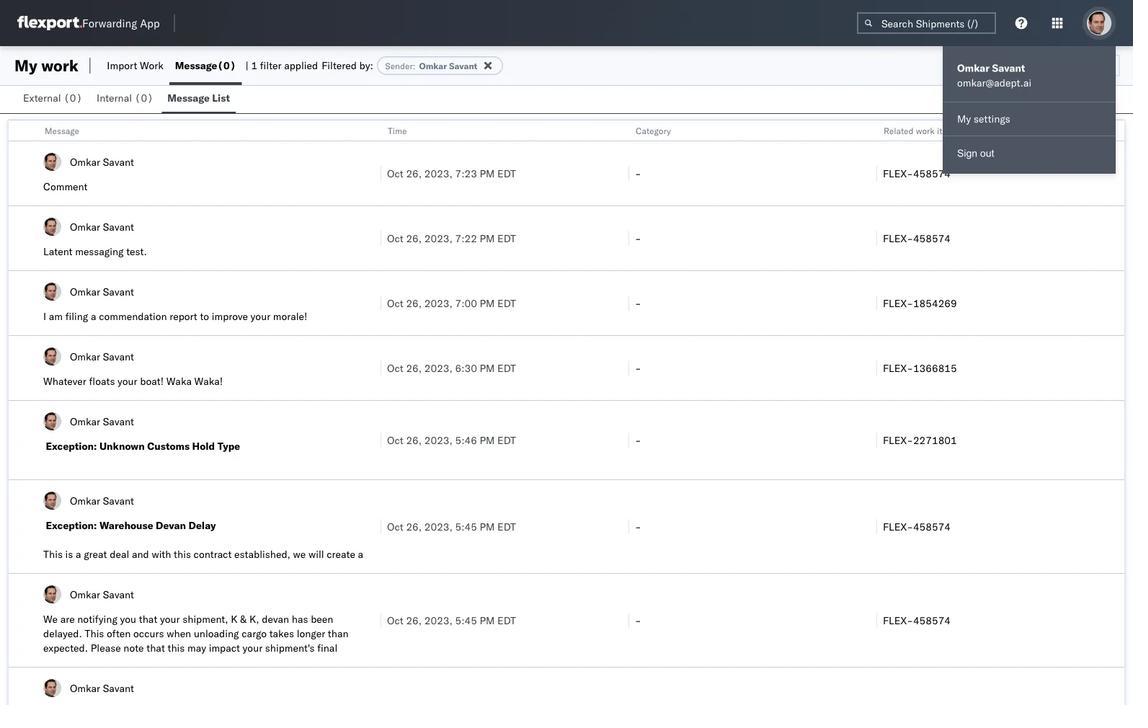 Task type: describe. For each thing, give the bounding box(es) containing it.
pm for a
[[480, 297, 495, 309]]

6:30
[[455, 362, 477, 374]]

| 1 filter applied filtered by:
[[245, 59, 373, 72]]

message list
[[168, 92, 230, 104]]

- for a
[[635, 297, 641, 309]]

hold
[[192, 440, 215, 452]]

6 26, from the top
[[406, 520, 422, 533]]

whatever floats your boat! waka waka!
[[43, 375, 223, 388]]

savant up commendation
[[103, 285, 134, 298]]

omkar inside omkar savant omkar@adept.ai
[[958, 62, 990, 74]]

flex- 458574 for comment
[[883, 167, 951, 180]]

resize handle column header for related work item/shipment
[[1107, 120, 1125, 705]]

savant inside button
[[103, 682, 134, 694]]

exception: warehouse devan delay
[[46, 519, 216, 532]]

savant up unknown
[[103, 415, 134, 428]]

applied
[[284, 59, 318, 72]]

we are notifying you that your shipment, k & k, devan has been delayed. this often occurs when unloading cargo takes longer than expected. please note that this may impact your shipment's final delivery date. we appreciate your understanding and will update you with
[[43, 613, 356, 683]]

1 5:45 from the top
[[455, 520, 477, 533]]

exception: for exception: unknown customs hold type
[[46, 440, 97, 452]]

we
[[293, 548, 306, 561]]

2023, for a
[[425, 297, 453, 309]]

type
[[217, 440, 240, 452]]

flex- for latent messaging test.
[[883, 232, 913, 244]]

omkar savant omkar@adept.ai
[[958, 62, 1032, 89]]

date.
[[82, 656, 105, 669]]

6 pm from the top
[[480, 520, 495, 533]]

sign out
[[958, 148, 995, 159]]

work
[[140, 59, 164, 72]]

final
[[317, 642, 338, 654]]

1 oct 26, 2023, 5:45 pm edt from the top
[[387, 520, 516, 533]]

my for my work
[[14, 56, 37, 75]]

oct 26, 2023, 7:22 pm edt
[[387, 232, 516, 244]]

- for you
[[635, 614, 641, 627]]

devan
[[262, 613, 289, 625]]

omkar savant button
[[9, 668, 1125, 705]]

omkar up floats
[[70, 350, 100, 363]]

import work
[[107, 59, 164, 72]]

commendation
[[99, 310, 167, 323]]

savant down partnership.
[[103, 588, 134, 601]]

this inside this is a great deal and with this contract established, we will create a lucrative partnership.
[[174, 548, 191, 561]]

sign out button
[[943, 139, 1116, 168]]

this inside the we are notifying you that your shipment, k & k, devan has been delayed. this often occurs when unloading cargo takes longer than expected. please note that this may impact your shipment's final delivery date. we appreciate your understanding and will update you with
[[168, 642, 185, 654]]

morale!
[[273, 310, 307, 323]]

whatever
[[43, 375, 86, 388]]

forwarding
[[82, 16, 137, 30]]

unloading
[[194, 627, 239, 640]]

shipment,
[[183, 613, 228, 625]]

your down 'may'
[[176, 656, 196, 669]]

2 oct 26, 2023, 5:45 pm edt from the top
[[387, 614, 516, 627]]

edt for latent messaging test.
[[498, 232, 516, 244]]

1 - from the top
[[635, 167, 641, 180]]

update
[[305, 656, 337, 669]]

flex- for boat!
[[883, 362, 913, 374]]

&
[[240, 613, 247, 625]]

with inside this is a great deal and with this contract established, we will create a lucrative partnership.
[[152, 548, 171, 561]]

26, for latent messaging test.
[[406, 232, 422, 244]]

2023, for hold
[[425, 434, 453, 446]]

will inside the we are notifying you that your shipment, k & k, devan has been delayed. this often occurs when unloading cargo takes longer than expected. please note that this may impact your shipment's final delivery date. we appreciate your understanding and will update you with
[[287, 656, 302, 669]]

floats
[[89, 375, 115, 388]]

edt for a
[[498, 297, 516, 309]]

waka!
[[194, 375, 223, 388]]

message (0)
[[175, 59, 236, 72]]

edt for hold
[[498, 434, 516, 446]]

savant up 'warehouse'
[[103, 494, 134, 507]]

2 horizontal spatial a
[[358, 548, 363, 561]]

pm for you
[[480, 614, 495, 627]]

expected.
[[43, 642, 88, 654]]

improve
[[212, 310, 248, 323]]

time
[[388, 125, 407, 136]]

k,
[[249, 613, 259, 625]]

oct for boat!
[[387, 362, 404, 374]]

oct for a
[[387, 297, 404, 309]]

i
[[43, 310, 46, 323]]

savant up test.
[[103, 220, 134, 233]]

458574 for latent
[[913, 232, 951, 244]]

1 flex- from the top
[[883, 167, 913, 180]]

1
[[251, 59, 257, 72]]

create
[[327, 548, 355, 561]]

flex- for you
[[883, 614, 913, 627]]

delay
[[189, 519, 216, 532]]

internal (0) button
[[91, 85, 162, 113]]

external (0)
[[23, 92, 82, 104]]

resize handle column header for time
[[611, 120, 629, 705]]

appreciate
[[125, 656, 173, 669]]

filtered
[[322, 59, 357, 72]]

26, for you
[[406, 614, 422, 627]]

1 horizontal spatial you
[[340, 656, 356, 669]]

oct 26, 2023, 7:23 pm edt
[[387, 167, 516, 180]]

notifying
[[77, 613, 117, 625]]

|
[[245, 59, 249, 72]]

forwarding app
[[82, 16, 160, 30]]

1 oct from the top
[[387, 167, 404, 180]]

oct for latent messaging test.
[[387, 232, 404, 244]]

customs
[[147, 440, 190, 452]]

omkar down floats
[[70, 415, 100, 428]]

- for latent messaging test.
[[635, 232, 641, 244]]

flex- 1366815
[[883, 362, 957, 374]]

7:22
[[455, 232, 477, 244]]

import work button
[[101, 46, 169, 85]]

sign
[[958, 148, 978, 159]]

savant inside omkar savant omkar@adept.ai
[[992, 62, 1026, 74]]

k
[[231, 613, 238, 625]]

delivery
[[43, 656, 79, 669]]

omkar savant for whatever
[[70, 350, 134, 363]]

this inside the we are notifying you that your shipment, k & k, devan has been delayed. this often occurs when unloading cargo takes longer than expected. please note that this may impact your shipment's final delivery date. we appreciate your understanding and will update you with
[[85, 627, 104, 640]]

list
[[212, 92, 230, 104]]

internal
[[97, 92, 132, 104]]

and inside the we are notifying you that your shipment, k & k, devan has been delayed. this often occurs when unloading cargo takes longer than expected. please note that this may impact your shipment's final delivery date. we appreciate your understanding and will update you with
[[267, 656, 284, 669]]

your down cargo
[[243, 642, 263, 654]]

0 vertical spatial that
[[139, 613, 157, 625]]

will inside this is a great deal and with this contract established, we will create a lucrative partnership.
[[309, 548, 324, 561]]

1 pm from the top
[[480, 167, 495, 180]]

filing
[[65, 310, 88, 323]]

is
[[65, 548, 73, 561]]

my work
[[14, 56, 78, 75]]

:
[[413, 60, 416, 71]]

26, for a
[[406, 297, 422, 309]]

am
[[49, 310, 63, 323]]

devan
[[156, 519, 186, 532]]

message for (0)
[[175, 59, 217, 72]]

shipment's
[[265, 642, 315, 654]]

- for boat!
[[635, 362, 641, 374]]

1 2023, from the top
[[425, 167, 453, 180]]

omkar savant for we
[[70, 588, 134, 601]]

458574 for comment
[[913, 167, 951, 180]]

established,
[[234, 548, 291, 561]]

458574 for we
[[913, 614, 951, 627]]

external
[[23, 92, 61, 104]]

2023, for you
[[425, 614, 453, 627]]

partnership.
[[85, 562, 141, 575]]

oct 26, 2023, 6:30 pm edt
[[387, 362, 516, 374]]

omkar up notifying
[[70, 588, 100, 601]]

1 vertical spatial we
[[108, 656, 122, 669]]

6 oct from the top
[[387, 520, 404, 533]]



Task type: vqa. For each thing, say whether or not it's contained in the screenshot.
first the ocean fcl from the top of the page
no



Task type: locate. For each thing, give the bounding box(es) containing it.
exception: for exception: warehouse devan delay
[[46, 519, 97, 532]]

filter
[[260, 59, 282, 72]]

1 vertical spatial with
[[43, 671, 63, 683]]

this
[[174, 548, 191, 561], [168, 642, 185, 654]]

5 pm from the top
[[480, 434, 495, 446]]

work
[[41, 56, 78, 75], [916, 125, 935, 136]]

omkar savant up 'warehouse'
[[70, 494, 134, 507]]

0 horizontal spatial and
[[132, 548, 149, 561]]

note
[[124, 642, 144, 654]]

contract
[[194, 548, 232, 561]]

0 vertical spatial we
[[43, 613, 58, 625]]

messaging
[[75, 245, 124, 258]]

2 458574 from the top
[[913, 232, 951, 244]]

2 26, from the top
[[406, 232, 422, 244]]

0 vertical spatial this
[[174, 548, 191, 561]]

will right the we
[[309, 548, 324, 561]]

(0) left |
[[217, 59, 236, 72]]

message down external (0) button
[[45, 125, 79, 136]]

2 oct from the top
[[387, 232, 404, 244]]

omkar down date.
[[70, 682, 100, 694]]

1 horizontal spatial my
[[958, 112, 971, 125]]

waka
[[166, 375, 192, 388]]

3 resize handle column header from the left
[[859, 120, 877, 705]]

to
[[200, 310, 209, 323]]

longer
[[297, 627, 325, 640]]

2 exception: from the top
[[46, 519, 97, 532]]

3 458574 from the top
[[913, 520, 951, 533]]

external (0) button
[[17, 85, 91, 113]]

import
[[107, 59, 137, 72]]

pm for boat!
[[480, 362, 495, 374]]

1 vertical spatial this
[[85, 627, 104, 640]]

savant down date.
[[103, 682, 134, 694]]

this down notifying
[[85, 627, 104, 640]]

6 omkar savant from the top
[[70, 494, 134, 507]]

5 26, from the top
[[406, 434, 422, 446]]

and inside this is a great deal and with this contract established, we will create a lucrative partnership.
[[132, 548, 149, 561]]

1 horizontal spatial and
[[267, 656, 284, 669]]

2023, for boat!
[[425, 362, 453, 374]]

your left boat!
[[118, 375, 137, 388]]

status
[[83, 671, 111, 683]]

7 oct from the top
[[387, 614, 404, 627]]

3 oct from the top
[[387, 297, 404, 309]]

exception: up is
[[46, 519, 97, 532]]

resize handle column header
[[363, 120, 381, 705], [611, 120, 629, 705], [859, 120, 877, 705], [1107, 120, 1125, 705]]

2023,
[[425, 167, 453, 180], [425, 232, 453, 244], [425, 297, 453, 309], [425, 362, 453, 374], [425, 434, 453, 446], [425, 520, 453, 533], [425, 614, 453, 627]]

exception: left unknown
[[46, 440, 97, 452]]

7:23
[[455, 167, 477, 180]]

sender : omkar savant
[[385, 60, 478, 71]]

4 resize handle column header from the left
[[1107, 120, 1125, 705]]

1 edt from the top
[[498, 167, 516, 180]]

oct 26, 2023, 7:00 pm edt
[[387, 297, 516, 309]]

0 vertical spatial message
[[175, 59, 217, 72]]

great
[[84, 548, 107, 561]]

5 flex- from the top
[[883, 434, 913, 446]]

this left is
[[43, 548, 63, 561]]

omkar up comment
[[70, 155, 100, 168]]

work right the related
[[916, 125, 935, 136]]

flex- 2271801
[[883, 434, 957, 446]]

savant
[[449, 60, 478, 71], [992, 62, 1026, 74], [103, 155, 134, 168], [103, 220, 134, 233], [103, 285, 134, 298], [103, 350, 134, 363], [103, 415, 134, 428], [103, 494, 134, 507], [103, 588, 134, 601], [103, 682, 134, 694]]

(0) for message (0)
[[217, 59, 236, 72]]

by:
[[359, 59, 373, 72]]

0 vertical spatial you
[[120, 613, 136, 625]]

3 omkar savant from the top
[[70, 285, 134, 298]]

your up when
[[160, 613, 180, 625]]

1 horizontal spatial work
[[916, 125, 935, 136]]

warehouse
[[99, 519, 153, 532]]

forwarding app link
[[17, 16, 160, 30]]

7 26, from the top
[[406, 614, 422, 627]]

4 flex- 458574 from the top
[[883, 614, 951, 627]]

my settings
[[958, 112, 1011, 125]]

edt for you
[[498, 614, 516, 627]]

savant right :
[[449, 60, 478, 71]]

this left contract
[[174, 548, 191, 561]]

are
[[60, 613, 75, 625]]

0 vertical spatial 5:45
[[455, 520, 477, 533]]

26, for boat!
[[406, 362, 422, 374]]

2 horizontal spatial (0)
[[217, 59, 236, 72]]

flexport. image
[[17, 16, 82, 30]]

7 edt from the top
[[498, 614, 516, 627]]

2 5:45 from the top
[[455, 614, 477, 627]]

often
[[107, 627, 131, 640]]

flex- 458574 for latent
[[883, 232, 951, 244]]

resize handle column header for message
[[363, 120, 381, 705]]

omkar savant up messaging
[[70, 220, 134, 233]]

5 omkar savant from the top
[[70, 415, 134, 428]]

my left settings at top right
[[958, 112, 971, 125]]

7:00
[[455, 297, 477, 309]]

app
[[140, 16, 160, 30]]

omkar savant up comment
[[70, 155, 134, 168]]

5 - from the top
[[635, 434, 641, 446]]

4 oct from the top
[[387, 362, 404, 374]]

5:46
[[455, 434, 477, 446]]

3 - from the top
[[635, 297, 641, 309]]

report
[[170, 310, 197, 323]]

edt
[[498, 167, 516, 180], [498, 232, 516, 244], [498, 297, 516, 309], [498, 362, 516, 374], [498, 434, 516, 446], [498, 520, 516, 533], [498, 614, 516, 627]]

omkar up omkar@adept.ai
[[958, 62, 990, 74]]

1 vertical spatial this
[[168, 642, 185, 654]]

resize handle column header for category
[[859, 120, 877, 705]]

sender
[[385, 60, 413, 71]]

1 vertical spatial my
[[958, 112, 971, 125]]

flex-
[[883, 167, 913, 180], [883, 232, 913, 244], [883, 297, 913, 309], [883, 362, 913, 374], [883, 434, 913, 446], [883, 520, 913, 533], [883, 614, 913, 627]]

message left list
[[168, 92, 210, 104]]

1 flex- 458574 from the top
[[883, 167, 951, 180]]

omkar savant up notifying
[[70, 588, 134, 601]]

4 flex- from the top
[[883, 362, 913, 374]]

pm for latent messaging test.
[[480, 232, 495, 244]]

5 edt from the top
[[498, 434, 516, 446]]

work up the external (0)
[[41, 56, 78, 75]]

omkar savant up unknown
[[70, 415, 134, 428]]

work for my
[[41, 56, 78, 75]]

this down when
[[168, 642, 185, 654]]

omkar savant for latent
[[70, 220, 134, 233]]

2271801
[[913, 434, 957, 446]]

your left morale!
[[251, 310, 271, 323]]

7 - from the top
[[635, 614, 641, 627]]

will
[[309, 548, 324, 561], [287, 656, 302, 669]]

3 2023, from the top
[[425, 297, 453, 309]]

3 pm from the top
[[480, 297, 495, 309]]

0 vertical spatial exception:
[[46, 440, 97, 452]]

(0) right internal
[[135, 92, 153, 104]]

omkar savant up filing
[[70, 285, 134, 298]]

with down 'delivery'
[[43, 671, 63, 683]]

1 vertical spatial that
[[147, 642, 165, 654]]

(0) right external
[[64, 92, 82, 104]]

7 pm from the top
[[480, 614, 495, 627]]

my up external
[[14, 56, 37, 75]]

3 flex- 458574 from the top
[[883, 520, 951, 533]]

oct for you
[[387, 614, 404, 627]]

2 pm from the top
[[480, 232, 495, 244]]

we
[[43, 613, 58, 625], [108, 656, 122, 669]]

4 - from the top
[[635, 362, 641, 374]]

and down shipment's
[[267, 656, 284, 669]]

item/shipment
[[937, 125, 996, 136]]

internal (0)
[[97, 92, 153, 104]]

deal
[[110, 548, 129, 561]]

0 horizontal spatial a
[[76, 548, 81, 561]]

omkar savant
[[70, 155, 134, 168], [70, 220, 134, 233], [70, 285, 134, 298], [70, 350, 134, 363], [70, 415, 134, 428], [70, 494, 134, 507], [70, 588, 134, 601], [70, 682, 134, 694]]

test.
[[126, 245, 147, 258]]

26, for hold
[[406, 434, 422, 446]]

1 horizontal spatial we
[[108, 656, 122, 669]]

message list button
[[162, 85, 236, 113]]

a right the create
[[358, 548, 363, 561]]

cargo
[[242, 627, 267, 640]]

0 horizontal spatial my
[[14, 56, 37, 75]]

2 2023, from the top
[[425, 232, 453, 244]]

omkar right :
[[419, 60, 447, 71]]

1 horizontal spatial (0)
[[135, 92, 153, 104]]

1 vertical spatial message
[[168, 92, 210, 104]]

omkar inside button
[[70, 682, 100, 694]]

5 oct from the top
[[387, 434, 404, 446]]

settings
[[974, 112, 1011, 125]]

2023, for latent messaging test.
[[425, 232, 453, 244]]

with inside the we are notifying you that your shipment, k & k, devan has been delayed. this often occurs when unloading cargo takes longer than expected. please note that this may impact your shipment's final delivery date. we appreciate your understanding and will update you with
[[43, 671, 63, 683]]

may
[[187, 642, 206, 654]]

message up message list
[[175, 59, 217, 72]]

7 omkar savant from the top
[[70, 588, 134, 601]]

(0) for external (0)
[[64, 92, 82, 104]]

boat!
[[140, 375, 164, 388]]

2 resize handle column header from the left
[[611, 120, 629, 705]]

that
[[139, 613, 157, 625], [147, 642, 165, 654]]

1 vertical spatial exception:
[[46, 519, 97, 532]]

(0) for internal (0)
[[135, 92, 153, 104]]

related work item/shipment
[[884, 125, 996, 136]]

4 2023, from the top
[[425, 362, 453, 374]]

4 omkar savant from the top
[[70, 350, 134, 363]]

-
[[635, 167, 641, 180], [635, 232, 641, 244], [635, 297, 641, 309], [635, 362, 641, 374], [635, 434, 641, 446], [635, 520, 641, 533], [635, 614, 641, 627]]

0 horizontal spatial this
[[43, 548, 63, 561]]

0 vertical spatial work
[[41, 56, 78, 75]]

please
[[91, 642, 121, 654]]

you
[[120, 613, 136, 625], [340, 656, 356, 669]]

will down shipment's
[[287, 656, 302, 669]]

2 edt from the top
[[498, 232, 516, 244]]

0 horizontal spatial we
[[43, 613, 58, 625]]

message
[[175, 59, 217, 72], [168, 92, 210, 104], [45, 125, 79, 136]]

you up the often
[[120, 613, 136, 625]]

1 vertical spatial work
[[916, 125, 935, 136]]

occurs
[[133, 627, 164, 640]]

6 2023, from the top
[[425, 520, 453, 533]]

omkar savant up floats
[[70, 350, 134, 363]]

1 omkar savant from the top
[[70, 155, 134, 168]]

- for hold
[[635, 434, 641, 446]]

0 horizontal spatial you
[[120, 613, 136, 625]]

omkar up 'warehouse'
[[70, 494, 100, 507]]

savant up whatever floats your boat! waka waka!
[[103, 350, 134, 363]]

omkar@adept.ai
[[958, 76, 1032, 89]]

4 26, from the top
[[406, 362, 422, 374]]

omkar savant for comment
[[70, 155, 134, 168]]

flex- 1854269
[[883, 297, 957, 309]]

we down please
[[108, 656, 122, 669]]

4 pm from the top
[[480, 362, 495, 374]]

0 vertical spatial and
[[132, 548, 149, 561]]

0 horizontal spatial with
[[43, 671, 63, 683]]

been
[[311, 613, 333, 625]]

this is a great deal and with this contract established, we will create a lucrative partnership.
[[43, 548, 363, 575]]

omkar savant inside button
[[70, 682, 134, 694]]

1 horizontal spatial a
[[91, 310, 96, 323]]

omkar savant for i
[[70, 285, 134, 298]]

3 edt from the top
[[498, 297, 516, 309]]

4 458574 from the top
[[913, 614, 951, 627]]

2 omkar savant from the top
[[70, 220, 134, 233]]

2 - from the top
[[635, 232, 641, 244]]

oct for hold
[[387, 434, 404, 446]]

Search Shipments (/) text field
[[857, 12, 996, 34]]

0 horizontal spatial (0)
[[64, 92, 82, 104]]

flex- for a
[[883, 297, 913, 309]]

0 vertical spatial with
[[152, 548, 171, 561]]

you right update
[[340, 656, 356, 669]]

1 vertical spatial and
[[267, 656, 284, 669]]

out
[[981, 148, 995, 159]]

4 edt from the top
[[498, 362, 516, 374]]

1 horizontal spatial with
[[152, 548, 171, 561]]

a right is
[[76, 548, 81, 561]]

2 vertical spatial message
[[45, 125, 79, 136]]

work for related
[[916, 125, 935, 136]]

latent messaging test.
[[43, 245, 147, 258]]

with down devan
[[152, 548, 171, 561]]

1 vertical spatial will
[[287, 656, 302, 669]]

omkar up latent messaging test.
[[70, 220, 100, 233]]

omkar savant for exception:
[[70, 415, 134, 428]]

1 horizontal spatial will
[[309, 548, 324, 561]]

savant down "internal (0)" button
[[103, 155, 134, 168]]

latent
[[43, 245, 73, 258]]

1 vertical spatial oct 26, 2023, 5:45 pm edt
[[387, 614, 516, 627]]

omkar up filing
[[70, 285, 100, 298]]

3 flex- from the top
[[883, 297, 913, 309]]

message for list
[[168, 92, 210, 104]]

with
[[152, 548, 171, 561], [43, 671, 63, 683]]

that up occurs
[[139, 613, 157, 625]]

8 omkar savant from the top
[[70, 682, 134, 694]]

1 26, from the top
[[406, 167, 422, 180]]

a right filing
[[91, 310, 96, 323]]

unknown
[[99, 440, 145, 452]]

flex- 458574 for we
[[883, 614, 951, 627]]

1 vertical spatial you
[[340, 656, 356, 669]]

edt for boat!
[[498, 362, 516, 374]]

this inside this is a great deal and with this contract established, we will create a lucrative partnership.
[[43, 548, 63, 561]]

this
[[43, 548, 63, 561], [85, 627, 104, 640]]

6 - from the top
[[635, 520, 641, 533]]

0 vertical spatial this
[[43, 548, 63, 561]]

1 458574 from the top
[[913, 167, 951, 180]]

comment
[[43, 180, 88, 193]]

when
[[167, 627, 191, 640]]

5 2023, from the top
[[425, 434, 453, 446]]

omkar savant down date.
[[70, 682, 134, 694]]

pm for hold
[[480, 434, 495, 446]]

1 resize handle column header from the left
[[363, 120, 381, 705]]

0 horizontal spatial work
[[41, 56, 78, 75]]

0 vertical spatial will
[[309, 548, 324, 561]]

and right deal
[[132, 548, 149, 561]]

6 edt from the top
[[498, 520, 516, 533]]

0 vertical spatial oct 26, 2023, 5:45 pm edt
[[387, 520, 516, 533]]

i am filing a commendation report to improve your morale!
[[43, 310, 307, 323]]

that up appreciate
[[147, 642, 165, 654]]

1366815
[[913, 362, 957, 374]]

7 2023, from the top
[[425, 614, 453, 627]]

we left are
[[43, 613, 58, 625]]

flex- for hold
[[883, 434, 913, 446]]

exception: unknown customs hold type
[[46, 440, 240, 452]]

my
[[14, 56, 37, 75], [958, 112, 971, 125]]

message inside button
[[168, 92, 210, 104]]

3 26, from the top
[[406, 297, 422, 309]]

category
[[636, 125, 671, 136]]

my for my settings
[[958, 112, 971, 125]]

savant up omkar@adept.ai
[[992, 62, 1026, 74]]

impact
[[209, 642, 240, 654]]

6 flex- from the top
[[883, 520, 913, 533]]

0 horizontal spatial will
[[287, 656, 302, 669]]

1 exception: from the top
[[46, 440, 97, 452]]

1 horizontal spatial this
[[85, 627, 104, 640]]

2 flex- 458574 from the top
[[883, 232, 951, 244]]

my settings link
[[943, 105, 1116, 133]]

7 flex- from the top
[[883, 614, 913, 627]]

takes
[[269, 627, 294, 640]]

2 flex- from the top
[[883, 232, 913, 244]]

1 vertical spatial 5:45
[[455, 614, 477, 627]]

5:45
[[455, 520, 477, 533], [455, 614, 477, 627]]

omkar
[[419, 60, 447, 71], [958, 62, 990, 74], [70, 155, 100, 168], [70, 220, 100, 233], [70, 285, 100, 298], [70, 350, 100, 363], [70, 415, 100, 428], [70, 494, 100, 507], [70, 588, 100, 601], [70, 682, 100, 694]]

0 vertical spatial my
[[14, 56, 37, 75]]

lucrative
[[43, 562, 82, 575]]



